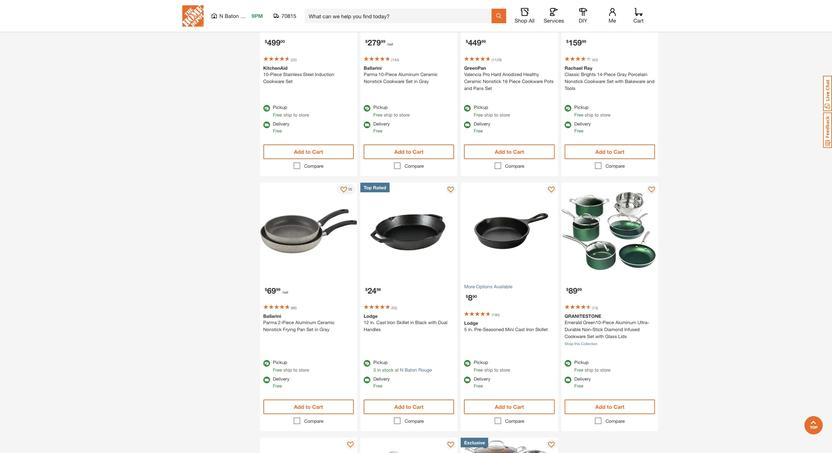 Task type: locate. For each thing, give the bounding box(es) containing it.
1 horizontal spatial iron
[[526, 327, 534, 332]]

add
[[294, 148, 304, 155], [394, 148, 405, 155], [495, 148, 505, 155], [595, 148, 606, 155], [294, 404, 304, 410], [394, 404, 405, 410], [495, 404, 505, 410], [595, 404, 606, 410]]

1 vertical spatial shop
[[565, 342, 573, 346]]

0 vertical spatial shop
[[515, 17, 527, 24]]

skillet inside the lodge 12 in. cast iron skillet in black with dual handles
[[397, 320, 409, 325]]

in inside ballarini parma 10-piece aluminum ceramic nonstick cookware set in gray
[[414, 78, 418, 84]]

/set for 69
[[282, 290, 288, 294]]

with down stick
[[595, 334, 604, 339]]

1 vertical spatial with
[[428, 320, 437, 325]]

baton
[[225, 13, 239, 19], [405, 367, 417, 373]]

ceramic inside ballarini parma 10-piece aluminum ceramic nonstick cookware set in gray
[[420, 71, 438, 77]]

piece inside ballarini parma 2-piece aluminum ceramic nonstick frying pan set in gray
[[283, 320, 294, 325]]

porcelain
[[628, 71, 648, 77]]

parma inside ballarini parma 2-piece aluminum ceramic nonstick frying pan set in gray
[[263, 320, 277, 325]]

cart inside "link"
[[634, 17, 644, 24]]

ceramic for 69
[[317, 320, 335, 325]]

/set inside the $ 279 99 /set
[[387, 42, 393, 46]]

99 up greenpan
[[481, 39, 486, 44]]

0 horizontal spatial ballarini
[[263, 313, 281, 319]]

iron right mini
[[526, 327, 534, 332]]

0 horizontal spatial with
[[428, 320, 437, 325]]

( 190 )
[[492, 313, 500, 317]]

0 horizontal spatial shop
[[515, 17, 527, 24]]

1 vertical spatial n
[[400, 367, 404, 373]]

lodge for 12
[[364, 313, 378, 319]]

cast up 'handles'
[[376, 320, 386, 325]]

0 horizontal spatial in.
[[370, 320, 375, 325]]

in. right 5
[[468, 327, 473, 332]]

15
[[348, 187, 352, 191]]

190
[[493, 313, 499, 317]]

10-piece stainless steel induction cookware set image
[[260, 0, 357, 32]]

1 horizontal spatial cast
[[515, 327, 525, 332]]

( 143 )
[[391, 57, 399, 62]]

aluminum
[[398, 71, 419, 77], [295, 320, 316, 325], [616, 320, 636, 325]]

0 horizontal spatial display image
[[347, 442, 354, 449]]

cookware down 143
[[383, 78, 405, 84]]

cast
[[376, 320, 386, 325], [515, 327, 525, 332]]

ceramic inside ballarini parma 2-piece aluminum ceramic nonstick frying pan set in gray
[[317, 320, 335, 325]]

lodge inside lodge 5 in. pre-seasoned mini cast iron skillet
[[464, 320, 478, 326]]

70815
[[282, 13, 296, 19]]

baton right at
[[405, 367, 417, 373]]

set inside greenpan valencia pro hard anodized healthy ceramic nonstick 16 piece cookware pots and pans set
[[485, 85, 492, 91]]

parma inside ballarini parma 10-piece aluminum ceramic nonstick cookware set in gray
[[364, 71, 377, 77]]

) for pro
[[501, 57, 502, 62]]

( 55 )
[[391, 306, 397, 310]]

piece up diamond
[[603, 320, 614, 325]]

55
[[392, 306, 396, 310]]

0 vertical spatial ballarini
[[364, 65, 382, 71]]

and down 'porcelain'
[[647, 78, 655, 84]]

aluminum for 69
[[295, 320, 316, 325]]

99 inside $ 449 99
[[481, 39, 486, 44]]

89
[[569, 286, 578, 295]]

1 vertical spatial in.
[[468, 327, 473, 332]]

shop this collection link
[[565, 342, 598, 346]]

0 vertical spatial rouge
[[240, 13, 256, 19]]

( up stainless
[[291, 57, 292, 62]]

1 horizontal spatial parma
[[364, 71, 377, 77]]

gray inside ballarini parma 2-piece aluminum ceramic nonstick frying pan set in gray
[[320, 327, 330, 332]]

1 vertical spatial iron
[[526, 327, 534, 332]]

1 vertical spatial skillet
[[535, 327, 548, 332]]

99 down diy
[[582, 39, 586, 44]]

0 horizontal spatial 10-
[[263, 71, 270, 77]]

cookware inside greenpan valencia pro hard anodized healthy ceramic nonstick 16 piece cookware pots and pans set
[[522, 78, 543, 84]]

greenpan valencia pro hard anodized healthy ceramic nonstick 16 piece cookware pots and pans set
[[464, 65, 554, 91]]

0 horizontal spatial skillet
[[397, 320, 409, 325]]

aluminum inside ballarini parma 2-piece aluminum ceramic nonstick frying pan set in gray
[[295, 320, 316, 325]]

99 inside $ 69 99 /set
[[276, 287, 280, 292]]

nonstick
[[364, 78, 382, 84], [483, 78, 501, 84], [565, 78, 583, 84], [263, 327, 282, 332]]

) up ballarini parma 10-piece aluminum ceramic nonstick cookware set in gray
[[398, 57, 399, 62]]

) up ballarini parma 2-piece aluminum ceramic nonstick frying pan set in gray
[[296, 306, 297, 310]]

cookware
[[263, 78, 284, 84], [383, 78, 405, 84], [522, 78, 543, 84], [584, 78, 606, 84], [565, 334, 586, 339]]

iron inside lodge 5 in. pre-seasoned mini cast iron skillet
[[526, 327, 534, 332]]

0 vertical spatial cast
[[376, 320, 386, 325]]

$ inside $ 449 99
[[466, 39, 468, 44]]

pro
[[483, 71, 490, 77]]

0 vertical spatial and
[[647, 78, 655, 84]]

n baton rouge
[[219, 13, 256, 19]]

n right at
[[400, 367, 404, 373]]

available shipping image
[[364, 122, 370, 128], [464, 122, 471, 128], [364, 377, 370, 384], [464, 377, 471, 384]]

1 vertical spatial ballarini
[[263, 313, 281, 319]]

2 vertical spatial ceramic
[[317, 320, 335, 325]]

bakeware
[[625, 78, 646, 84]]

$ for 499
[[265, 39, 267, 44]]

) for classic
[[597, 57, 598, 62]]

( for piece
[[291, 57, 292, 62]]

2 vertical spatial gray
[[320, 327, 330, 332]]

8
[[468, 293, 473, 302]]

piece inside granitestone emerald green10-piece aluminum ultra- durable non-stick diamond infused cookware set with glass lids shop this collection
[[603, 320, 614, 325]]

5 in. pre-seasoned mini cast iron skillet image
[[461, 183, 558, 280]]

piece
[[270, 71, 282, 77], [386, 71, 397, 77], [604, 71, 616, 77], [509, 78, 521, 84], [283, 320, 294, 325], [603, 320, 614, 325]]

rated
[[373, 185, 386, 190]]

1 horizontal spatial shop
[[565, 342, 573, 346]]

2 10- from the left
[[379, 71, 386, 77]]

0 horizontal spatial iron
[[387, 320, 395, 325]]

0 vertical spatial ceramic
[[420, 71, 438, 77]]

cookware down 14-
[[584, 78, 606, 84]]

ballarini up 2-
[[263, 313, 281, 319]]

0 horizontal spatial aluminum
[[295, 320, 316, 325]]

/set right 69
[[282, 290, 288, 294]]

10- down the $ 279 99 /set
[[379, 71, 386, 77]]

/set right 279
[[387, 42, 393, 46]]

) up lodge 5 in. pre-seasoned mini cast iron skillet
[[499, 313, 500, 317]]

2 vertical spatial with
[[595, 334, 604, 339]]

infused
[[624, 327, 640, 332]]

99 inside the $ 279 99 /set
[[381, 39, 385, 44]]

$ inside $ 159 99
[[566, 39, 569, 44]]

0 vertical spatial iron
[[387, 320, 395, 325]]

gray
[[617, 71, 627, 77], [419, 78, 429, 84], [320, 327, 330, 332]]

1 horizontal spatial ballarini
[[364, 65, 382, 71]]

( for classic
[[592, 57, 593, 62]]

$ for 24
[[365, 287, 368, 292]]

cast right mini
[[515, 327, 525, 332]]

1 horizontal spatial skillet
[[535, 327, 548, 332]]

ray
[[584, 65, 593, 71]]

ballarini inside ballarini parma 10-piece aluminum ceramic nonstick cookware set in gray
[[364, 65, 382, 71]]

( for pro
[[492, 57, 493, 62]]

10- down kitchenaid
[[263, 71, 270, 77]]

iron down 55
[[387, 320, 395, 325]]

gray inside rachael ray classic brights 14-piece gray porcelain nonstick cookware set with bakeware and tools
[[617, 71, 627, 77]]

99 up granitestone
[[578, 287, 582, 292]]

$ for 159
[[566, 39, 569, 44]]

1 horizontal spatial ceramic
[[420, 71, 438, 77]]

parma 2-piece aluminum ceramic nonstick frying pan set in gray image
[[260, 183, 357, 280]]

2-
[[278, 320, 283, 325]]

shop left this
[[565, 342, 573, 346]]

) up 14-
[[597, 57, 598, 62]]

1 horizontal spatial aluminum
[[398, 71, 419, 77]]

12-piece aluminum ti-ceramic nonstick cookware set image
[[461, 438, 558, 453]]

in inside the lodge 12 in. cast iron skillet in black with dual handles
[[410, 320, 414, 325]]

delivery free
[[273, 121, 289, 134], [373, 121, 390, 134], [474, 121, 490, 134], [574, 121, 591, 134], [273, 376, 289, 389], [373, 376, 390, 389], [474, 376, 490, 389], [574, 376, 591, 389]]

1 horizontal spatial /set
[[387, 42, 393, 46]]

) up stainless
[[296, 57, 297, 62]]

piece inside rachael ray classic brights 14-piece gray porcelain nonstick cookware set with bakeware and tools
[[604, 71, 616, 77]]

99 down what can we help you find today? search box
[[381, 39, 385, 44]]

piece up frying
[[283, 320, 294, 325]]

piece down anodized
[[509, 78, 521, 84]]

99 inside $ 89 99
[[578, 287, 582, 292]]

0 horizontal spatial lodge
[[364, 313, 378, 319]]

aluminum up pan
[[295, 320, 316, 325]]

live chat image
[[823, 76, 832, 111]]

( up ray
[[592, 57, 593, 62]]

parma down 279
[[364, 71, 377, 77]]

stock
[[382, 367, 394, 373]]

display image
[[340, 187, 347, 193], [448, 187, 454, 193], [448, 442, 454, 449], [548, 442, 555, 449]]

aluminum inside ballarini parma 10-piece aluminum ceramic nonstick cookware set in gray
[[398, 71, 419, 77]]

available for pickup image
[[263, 105, 270, 112], [263, 360, 270, 367], [464, 360, 471, 367]]

available shipping image
[[263, 122, 270, 128], [565, 122, 571, 128], [263, 377, 270, 384], [565, 377, 571, 384]]

ballarini
[[364, 65, 382, 71], [263, 313, 281, 319]]

1 horizontal spatial baton
[[405, 367, 417, 373]]

10- inside ballarini parma 10-piece aluminum ceramic nonstick cookware set in gray
[[379, 71, 386, 77]]

$ for 69
[[265, 287, 267, 292]]

tools
[[565, 85, 576, 91]]

lodge up the 12
[[364, 313, 378, 319]]

) up the lodge 12 in. cast iron skillet in black with dual handles
[[396, 306, 397, 310]]

2 horizontal spatial display image
[[649, 187, 655, 193]]

with left bakeware
[[615, 78, 624, 84]]

( up hard
[[492, 57, 493, 62]]

$ inside the $ 279 99 /set
[[365, 39, 368, 44]]

delivery
[[273, 121, 289, 127], [373, 121, 390, 127], [474, 121, 490, 127], [574, 121, 591, 127], [273, 376, 289, 382], [373, 376, 390, 382], [474, 376, 490, 382], [574, 376, 591, 382]]

pickup free ship to store
[[273, 104, 309, 118], [373, 104, 410, 118], [474, 104, 510, 118], [574, 104, 611, 118], [273, 360, 309, 373], [474, 360, 510, 373], [574, 360, 611, 373]]

2 horizontal spatial gray
[[617, 71, 627, 77]]

$ inside $ 8 90
[[466, 294, 468, 299]]

( for 2-
[[291, 306, 292, 310]]

shop left all
[[515, 17, 527, 24]]

/set for 279
[[387, 42, 393, 46]]

collection
[[581, 342, 598, 346]]

display image inside 15 "dropdown button"
[[340, 187, 347, 193]]

in. right the 12
[[370, 320, 375, 325]]

set inside kitchenaid 10-piece stainless steel induction cookware set
[[286, 78, 293, 84]]

1 vertical spatial rouge
[[418, 367, 432, 373]]

and
[[647, 78, 655, 84], [464, 85, 472, 91]]

90
[[473, 294, 477, 299]]

in. for 12
[[370, 320, 375, 325]]

) for 10-
[[398, 57, 399, 62]]

1 vertical spatial baton
[[405, 367, 417, 373]]

skillet down ( 55 )
[[397, 320, 409, 325]]

and left pans
[[464, 85, 472, 91]]

shop inside shop all button
[[515, 17, 527, 24]]

0 vertical spatial skillet
[[397, 320, 409, 325]]

diy
[[579, 17, 588, 24]]

skillet
[[397, 320, 409, 325], [535, 327, 548, 332]]

1 vertical spatial parma
[[263, 320, 277, 325]]

aluminum up infused
[[616, 320, 636, 325]]

cookware inside granitestone emerald green10-piece aluminum ultra- durable non-stick diamond infused cookware set with glass lids shop this collection
[[565, 334, 586, 339]]

2 horizontal spatial with
[[615, 78, 624, 84]]

1 vertical spatial lodge
[[464, 320, 478, 326]]

) up green10-
[[597, 306, 598, 310]]

available for pickup image for /set
[[364, 105, 370, 112]]

1 horizontal spatial with
[[595, 334, 604, 339]]

99 for 69
[[276, 287, 280, 292]]

parma left 2-
[[263, 320, 277, 325]]

cookware inside ballarini parma 10-piece aluminum ceramic nonstick cookware set in gray
[[383, 78, 405, 84]]

me
[[609, 17, 616, 24]]

1 vertical spatial ceramic
[[464, 78, 482, 84]]

piece down kitchenaid
[[270, 71, 282, 77]]

( 42 )
[[592, 57, 598, 62]]

0 horizontal spatial cast
[[376, 320, 386, 325]]

aluminum down ( 143 )
[[398, 71, 419, 77]]

0 horizontal spatial parma
[[263, 320, 277, 325]]

99 up 2-
[[276, 287, 280, 292]]

n
[[219, 13, 223, 19], [400, 367, 404, 373]]

parma 10-piece aluminum ceramic nonstick cookware set in gray image
[[360, 0, 458, 32]]

cookware down healthy
[[522, 78, 543, 84]]

98
[[377, 287, 381, 292]]

( up the lodge 12 in. cast iron skillet in black with dual handles
[[391, 306, 392, 310]]

( up ballarini parma 2-piece aluminum ceramic nonstick frying pan set in gray
[[291, 306, 292, 310]]

99 inside $ 159 99
[[582, 39, 586, 44]]

( up ballarini parma 10-piece aluminum ceramic nonstick cookware set in gray
[[391, 57, 392, 62]]

available
[[494, 284, 513, 290]]

options
[[476, 284, 493, 290]]

parma for 279
[[364, 71, 377, 77]]

ballarini parma 10-piece aluminum ceramic nonstick cookware set in gray
[[364, 65, 438, 84]]

$ for 89
[[566, 287, 569, 292]]

cookware down kitchenaid
[[263, 78, 284, 84]]

0 vertical spatial lodge
[[364, 313, 378, 319]]

baton left 9pm
[[225, 13, 239, 19]]

add to cart button
[[263, 144, 354, 159], [364, 144, 454, 159], [464, 144, 555, 159], [565, 144, 655, 159], [263, 400, 354, 414], [364, 400, 454, 414], [464, 400, 555, 414], [565, 400, 655, 414]]

ballarini for 69
[[263, 313, 281, 319]]

0 vertical spatial /set
[[387, 42, 393, 46]]

add to cart
[[294, 148, 323, 155], [394, 148, 424, 155], [495, 148, 524, 155], [595, 148, 625, 155], [294, 404, 323, 410], [394, 404, 424, 410], [495, 404, 524, 410], [595, 404, 625, 410]]

( for in.
[[391, 306, 392, 310]]

1 vertical spatial gray
[[419, 78, 429, 84]]

0 vertical spatial gray
[[617, 71, 627, 77]]

1 horizontal spatial 10-
[[379, 71, 386, 77]]

1 horizontal spatial n
[[400, 367, 404, 373]]

granitestone emerald green10-piece aluminum ultra- durable non-stick diamond infused cookware set with glass lids shop this collection
[[565, 313, 649, 346]]

n inside pickup 3 in stock at n baton rouge
[[400, 367, 404, 373]]

gray inside ballarini parma 10-piece aluminum ceramic nonstick cookware set in gray
[[419, 78, 429, 84]]

in. inside lodge 5 in. pre-seasoned mini cast iron skillet
[[468, 327, 473, 332]]

0 vertical spatial parma
[[364, 71, 377, 77]]

n right the home depot logo
[[219, 13, 223, 19]]

ballarini down 279
[[364, 65, 382, 71]]

with inside rachael ray classic brights 14-piece gray porcelain nonstick cookware set with bakeware and tools
[[615, 78, 624, 84]]

1 horizontal spatial gray
[[419, 78, 429, 84]]

in.
[[370, 320, 375, 325], [468, 327, 473, 332]]

piece down 143
[[386, 71, 397, 77]]

2 horizontal spatial aluminum
[[616, 320, 636, 325]]

classic
[[565, 71, 580, 77]]

available for pickup image
[[364, 105, 370, 112], [464, 105, 471, 112], [565, 105, 571, 112], [364, 360, 370, 367], [565, 360, 571, 367]]

$ inside the $ 499 00
[[265, 39, 267, 44]]

1 10- from the left
[[263, 71, 270, 77]]

lodge up 5
[[464, 320, 478, 326]]

in. inside the lodge 12 in. cast iron skillet in black with dual handles
[[370, 320, 375, 325]]

$ for 8
[[466, 294, 468, 299]]

99 for 89
[[578, 287, 582, 292]]

1 horizontal spatial and
[[647, 78, 655, 84]]

parma for 69
[[263, 320, 277, 325]]

ballarini inside ballarini parma 2-piece aluminum ceramic nonstick frying pan set in gray
[[263, 313, 281, 319]]

$ inside $ 89 99
[[566, 287, 569, 292]]

top
[[364, 185, 372, 190]]

70815 button
[[274, 13, 297, 19]]

lodge inside the lodge 12 in. cast iron skillet in black with dual handles
[[364, 313, 378, 319]]

12 in. cast iron skillet in black with dual handles image
[[360, 183, 458, 280]]

0 vertical spatial in.
[[370, 320, 375, 325]]

1 horizontal spatial lodge
[[464, 320, 478, 326]]

1 horizontal spatial display image
[[548, 187, 555, 193]]

handles
[[364, 327, 381, 332]]

in inside pickup 3 in stock at n baton rouge
[[377, 367, 381, 373]]

0 horizontal spatial and
[[464, 85, 472, 91]]

cart
[[634, 17, 644, 24], [312, 148, 323, 155], [413, 148, 424, 155], [513, 148, 524, 155], [614, 148, 625, 155], [312, 404, 323, 410], [413, 404, 424, 410], [513, 404, 524, 410], [614, 404, 625, 410]]

1 horizontal spatial rouge
[[418, 367, 432, 373]]

449
[[468, 38, 481, 47]]

piece right brights
[[604, 71, 616, 77]]

0 horizontal spatial ceramic
[[317, 320, 335, 325]]

1 vertical spatial and
[[464, 85, 472, 91]]

the home depot logo image
[[182, 5, 203, 27]]

and inside rachael ray classic brights 14-piece gray porcelain nonstick cookware set with bakeware and tools
[[647, 78, 655, 84]]

display image for 5 in. pre-seasoned mini cast iron skillet image
[[548, 187, 555, 193]]

0 horizontal spatial /set
[[282, 290, 288, 294]]

0 horizontal spatial baton
[[225, 13, 239, 19]]

) for in.
[[396, 306, 397, 310]]

rouge
[[240, 13, 256, 19], [418, 367, 432, 373]]

0 vertical spatial baton
[[225, 13, 239, 19]]

classic brights 14-piece gray porcelain nonstick cookware set with bakeware and tools image
[[561, 0, 659, 32]]

$ inside $ 69 99 /set
[[265, 287, 267, 292]]

0 vertical spatial with
[[615, 78, 624, 84]]

) up hard
[[501, 57, 502, 62]]

skillet left durable at the bottom right of the page
[[535, 327, 548, 332]]

lodge for 5
[[464, 320, 478, 326]]

hard
[[491, 71, 501, 77]]

with left dual
[[428, 320, 437, 325]]

free
[[273, 112, 282, 118], [373, 112, 383, 118], [474, 112, 483, 118], [574, 112, 584, 118], [273, 128, 282, 134], [373, 128, 383, 134], [474, 128, 483, 134], [574, 128, 584, 134], [273, 367, 282, 373], [474, 367, 483, 373], [574, 367, 584, 373], [273, 383, 282, 389], [373, 383, 383, 389], [474, 383, 483, 389], [574, 383, 584, 389]]

1 vertical spatial cast
[[515, 327, 525, 332]]

cookware down durable at the bottom right of the page
[[565, 334, 586, 339]]

aluminum for 279
[[398, 71, 419, 77]]

99 for 159
[[582, 39, 586, 44]]

parma
[[364, 71, 377, 77], [263, 320, 277, 325]]

1 vertical spatial /set
[[282, 290, 288, 294]]

display image
[[548, 187, 555, 193], [649, 187, 655, 193], [347, 442, 354, 449]]

lodge
[[364, 313, 378, 319], [464, 320, 478, 326]]

0 vertical spatial n
[[219, 13, 223, 19]]

0 horizontal spatial gray
[[320, 327, 330, 332]]

2 horizontal spatial ceramic
[[464, 78, 482, 84]]

cookware inside kitchenaid 10-piece stainless steel induction cookware set
[[263, 78, 284, 84]]

/set inside $ 69 99 /set
[[282, 290, 288, 294]]

$ inside $ 24 98
[[365, 287, 368, 292]]

1 horizontal spatial in.
[[468, 327, 473, 332]]

nonstick inside ballarini parma 10-piece aluminum ceramic nonstick cookware set in gray
[[364, 78, 382, 84]]

ship
[[283, 112, 292, 118], [384, 112, 393, 118], [484, 112, 493, 118], [585, 112, 594, 118], [283, 367, 292, 373], [484, 367, 493, 373], [585, 367, 594, 373]]



Task type: describe. For each thing, give the bounding box(es) containing it.
frying
[[283, 327, 296, 332]]

86
[[292, 306, 296, 310]]

nonstick inside ballarini parma 2-piece aluminum ceramic nonstick frying pan set in gray
[[263, 327, 282, 332]]

available for pickup image for 159
[[565, 105, 571, 112]]

ceramic for 279
[[420, 71, 438, 77]]

skillet inside lodge 5 in. pre-seasoned mini cast iron skillet
[[535, 327, 548, 332]]

piece inside kitchenaid 10-piece stainless steel induction cookware set
[[270, 71, 282, 77]]

42
[[593, 57, 597, 62]]

499
[[267, 38, 280, 47]]

shop all
[[515, 17, 535, 24]]

rachael
[[565, 65, 583, 71]]

me button
[[602, 8, 623, 24]]

10- inside kitchenaid 10-piece stainless steel induction cookware set
[[263, 71, 270, 77]]

set inside granitestone emerald green10-piece aluminum ultra- durable non-stick diamond infused cookware set with glass lids shop this collection
[[587, 334, 594, 339]]

16
[[503, 78, 508, 84]]

piece inside ballarini parma 10-piece aluminum ceramic nonstick cookware set in gray
[[386, 71, 397, 77]]

159
[[569, 38, 582, 47]]

piece inside greenpan valencia pro hard anodized healthy ceramic nonstick 16 piece cookware pots and pans set
[[509, 78, 521, 84]]

services
[[544, 17, 564, 24]]

healthy
[[523, 71, 539, 77]]

$ 69 99 /set
[[265, 286, 288, 295]]

emerald green10-piece aluminum ultra-durable non-stick diamond infused cookware set with glass lids image
[[561, 183, 659, 280]]

) for piece
[[296, 57, 297, 62]]

baton inside pickup 3 in stock at n baton rouge
[[405, 367, 417, 373]]

stick
[[593, 327, 603, 332]]

ballarini for 279
[[364, 65, 382, 71]]

in. for 5
[[468, 327, 473, 332]]

brights
[[581, 71, 596, 77]]

seasoned
[[483, 327, 504, 332]]

steel
[[303, 71, 314, 77]]

ultra-
[[638, 320, 649, 325]]

set inside ballarini parma 10-piece aluminum ceramic nonstick cookware set in gray
[[406, 78, 413, 84]]

7.5 qt. oyster enameled cast iron dutch oven image
[[260, 438, 357, 453]]

nonstick inside rachael ray classic brights 14-piece gray porcelain nonstick cookware set with bakeware and tools
[[565, 78, 583, 84]]

all
[[529, 17, 535, 24]]

aluminum inside granitestone emerald green10-piece aluminum ultra- durable non-stick diamond infused cookware set with glass lids shop this collection
[[616, 320, 636, 325]]

diamond
[[604, 327, 623, 332]]

at
[[395, 367, 399, 373]]

pan
[[297, 327, 305, 332]]

pickup inside pickup 3 in stock at n baton rouge
[[373, 360, 388, 365]]

rouge inside pickup 3 in stock at n baton rouge
[[418, 367, 432, 373]]

rachael ray classic brights 14-piece gray porcelain nonstick cookware set with bakeware and tools
[[565, 65, 655, 91]]

$ 279 99 /set
[[365, 38, 393, 47]]

99 for 279
[[381, 39, 385, 44]]

ceramic inside greenpan valencia pro hard anodized healthy ceramic nonstick 16 piece cookware pots and pans set
[[464, 78, 482, 84]]

diy button
[[573, 8, 594, 24]]

22
[[292, 57, 296, 62]]

143
[[392, 57, 398, 62]]

services button
[[543, 8, 565, 24]]

cookware inside rachael ray classic brights 14-piece gray porcelain nonstick cookware set with bakeware and tools
[[584, 78, 606, 84]]

durable
[[565, 327, 581, 332]]

( 22 )
[[291, 57, 297, 62]]

valencia pro hard anodized healthy ceramic nonstick 16 piece cookware pots and pans set image
[[461, 0, 558, 32]]

greenpan
[[464, 65, 486, 71]]

99 for 449
[[481, 39, 486, 44]]

pre-
[[474, 327, 483, 332]]

shop all button
[[514, 8, 535, 24]]

9pm
[[252, 13, 263, 19]]

pans
[[473, 85, 484, 91]]

glass
[[605, 334, 617, 339]]

00
[[280, 39, 285, 44]]

cast inside lodge 5 in. pre-seasoned mini cast iron skillet
[[515, 327, 525, 332]]

lodge 12 in. cast iron skillet in black with dual handles
[[364, 313, 448, 332]]

stainless
[[283, 71, 302, 77]]

$ for 279
[[365, 39, 368, 44]]

( for 10-
[[391, 57, 392, 62]]

available for pickup image for parma 2-piece aluminum ceramic nonstick frying pan set in gray
[[263, 360, 270, 367]]

12
[[364, 320, 369, 325]]

induction
[[315, 71, 334, 77]]

ballarini parma 2-piece aluminum ceramic nonstick frying pan set in gray
[[263, 313, 335, 332]]

5
[[464, 327, 467, 332]]

more options available
[[464, 284, 513, 290]]

granitestone
[[565, 313, 601, 319]]

in inside ballarini parma 2-piece aluminum ceramic nonstick frying pan set in gray
[[315, 327, 318, 332]]

pots
[[544, 78, 554, 84]]

$ for 449
[[466, 39, 468, 44]]

$ 24 98
[[365, 286, 381, 295]]

( up granitestone
[[592, 306, 593, 310]]

( 1129 )
[[492, 57, 502, 62]]

shop inside granitestone emerald green10-piece aluminum ultra- durable non-stick diamond infused cookware set with glass lids shop this collection
[[565, 342, 573, 346]]

valencia
[[464, 71, 482, 77]]

279
[[368, 38, 381, 47]]

n baton rouge link
[[400, 367, 432, 373]]

emerald
[[565, 320, 582, 325]]

mini
[[505, 327, 514, 332]]

69
[[267, 286, 276, 295]]

0 horizontal spatial rouge
[[240, 13, 256, 19]]

( up seasoned
[[492, 313, 493, 317]]

more
[[464, 284, 475, 290]]

3
[[373, 367, 376, 373]]

anodized
[[503, 71, 522, 77]]

13
[[593, 306, 597, 310]]

cast inside the lodge 12 in. cast iron skillet in black with dual handles
[[376, 320, 386, 325]]

cart link
[[631, 8, 646, 24]]

non-
[[582, 327, 593, 332]]

feedback link image
[[823, 112, 832, 148]]

) for 2-
[[296, 306, 297, 310]]

kitchenaid 10-piece stainless steel induction cookware set
[[263, 65, 334, 84]]

and inside greenpan valencia pro hard anodized healthy ceramic nonstick 16 piece cookware pots and pans set
[[464, 85, 472, 91]]

devon 10-piece heavy gauge stainless steel cookware set image
[[360, 438, 458, 453]]

$ 159 99
[[566, 38, 586, 47]]

$ 89 99
[[566, 286, 582, 295]]

lodge 5 in. pre-seasoned mini cast iron skillet
[[464, 320, 548, 332]]

with inside granitestone emerald green10-piece aluminum ultra- durable non-stick diamond infused cookware set with glass lids shop this collection
[[595, 334, 604, 339]]

dual
[[438, 320, 448, 325]]

nonstick inside greenpan valencia pro hard anodized healthy ceramic nonstick 16 piece cookware pots and pans set
[[483, 78, 501, 84]]

( 86 )
[[291, 306, 297, 310]]

available for pickup image for (
[[464, 360, 471, 367]]

with inside the lodge 12 in. cast iron skillet in black with dual handles
[[428, 320, 437, 325]]

$ 499 00
[[265, 38, 285, 47]]

1129
[[493, 57, 501, 62]]

0 horizontal spatial n
[[219, 13, 223, 19]]

set inside ballarini parma 2-piece aluminum ceramic nonstick frying pan set in gray
[[306, 327, 313, 332]]

24
[[368, 286, 377, 295]]

15 button
[[337, 184, 355, 194]]

14-
[[597, 71, 604, 77]]

What can we help you find today? search field
[[309, 9, 491, 23]]

exclusive
[[464, 440, 485, 446]]

available for pickup image for 449
[[464, 105, 471, 112]]

set inside rachael ray classic brights 14-piece gray porcelain nonstick cookware set with bakeware and tools
[[607, 78, 614, 84]]

iron inside the lodge 12 in. cast iron skillet in black with dual handles
[[387, 320, 395, 325]]

display image for the 7.5 qt. oyster enameled cast iron dutch oven image
[[347, 442, 354, 449]]

black
[[415, 320, 427, 325]]

display image for the emerald green10-piece aluminum ultra-durable non-stick diamond infused cookware set with glass lids image
[[649, 187, 655, 193]]

( 13 )
[[592, 306, 598, 310]]

more options available link
[[464, 283, 555, 290]]

this
[[574, 342, 580, 346]]



Task type: vqa. For each thing, say whether or not it's contained in the screenshot.
DIY
yes



